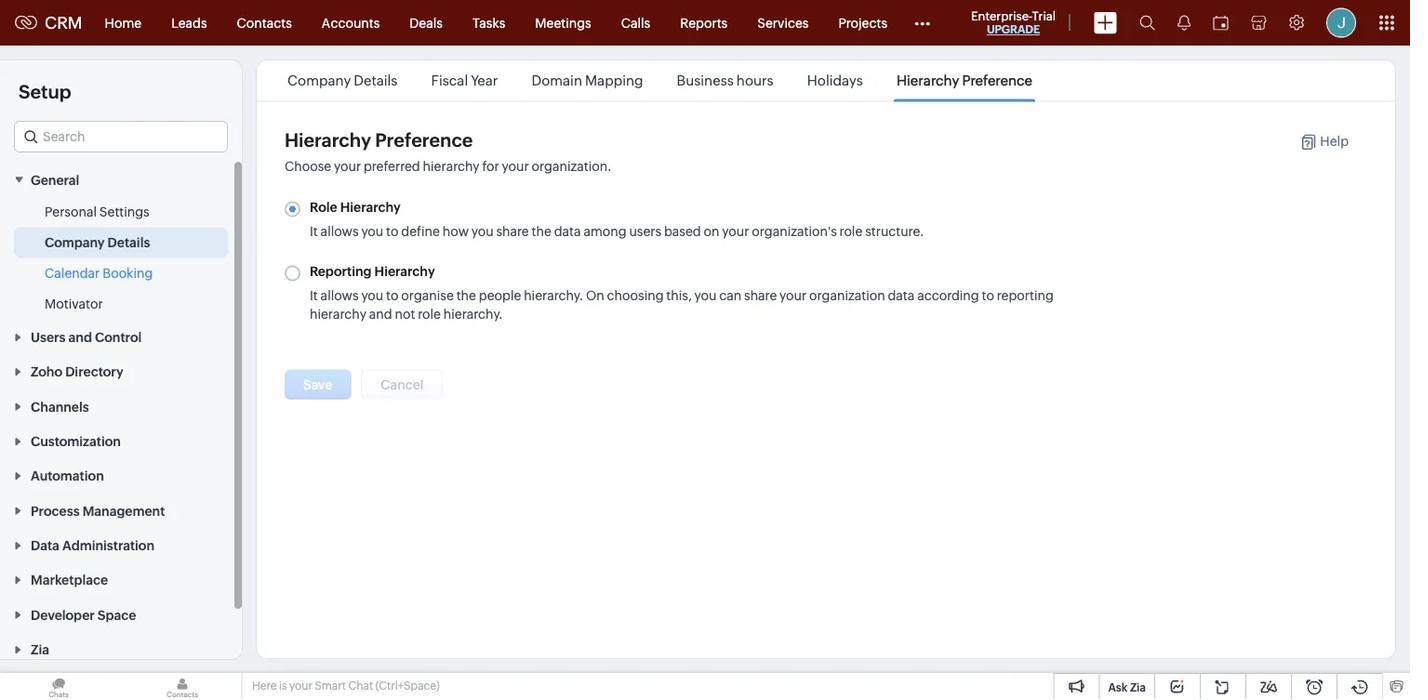 Task type: vqa. For each thing, say whether or not it's contained in the screenshot.
size field
no



Task type: locate. For each thing, give the bounding box(es) containing it.
company inside general region
[[45, 235, 105, 250]]

1 horizontal spatial the
[[532, 224, 552, 239]]

0 horizontal spatial hierarchy
[[310, 307, 367, 322]]

hierarchy
[[423, 159, 480, 174], [310, 307, 367, 322]]

1 horizontal spatial and
[[369, 307, 392, 322]]

0 vertical spatial company
[[288, 73, 351, 89]]

company details down the accounts
[[288, 73, 398, 89]]

company details down the personal settings link in the left of the page
[[45, 235, 150, 250]]

organization
[[810, 288, 886, 303]]

management
[[82, 504, 165, 519]]

hierarchy up organise
[[375, 264, 435, 279]]

hierarchy left for
[[423, 159, 480, 174]]

administration
[[62, 539, 155, 553]]

hierarchy inside role hierarchy it allows you to define how you share the data among users based on your organization's role structure.
[[340, 200, 401, 215]]

0 vertical spatial it
[[310, 224, 318, 239]]

0 vertical spatial hierarchy.
[[524, 288, 584, 303]]

channels
[[31, 400, 89, 414]]

hierarchy inside list
[[897, 73, 960, 89]]

allows down role
[[321, 224, 359, 239]]

users and control button
[[0, 320, 242, 354]]

1 vertical spatial role
[[418, 307, 441, 322]]

company inside list
[[288, 73, 351, 89]]

the left people
[[457, 288, 476, 303]]

company details link down the accounts
[[285, 73, 401, 89]]

it down reporting
[[310, 288, 318, 303]]

help link
[[1282, 134, 1349, 150]]

allows for reporting
[[321, 288, 359, 303]]

hierarchy. left on
[[524, 288, 584, 303]]

1 vertical spatial hierarchy.
[[444, 307, 503, 322]]

preference inside list
[[963, 73, 1033, 89]]

data left among
[[554, 224, 581, 239]]

1 vertical spatial company
[[45, 235, 105, 250]]

1 horizontal spatial preference
[[963, 73, 1033, 89]]

tasks link
[[458, 0, 520, 45]]

on
[[586, 288, 605, 303]]

calls
[[621, 15, 651, 30]]

company
[[288, 73, 351, 89], [45, 235, 105, 250]]

and left not
[[369, 307, 392, 322]]

0 vertical spatial hierarchy preference
[[897, 73, 1033, 89]]

0 vertical spatial the
[[532, 224, 552, 239]]

details
[[354, 73, 398, 89], [108, 235, 150, 250]]

share right can
[[745, 288, 777, 303]]

not
[[395, 307, 415, 322]]

year
[[471, 73, 498, 89]]

1 vertical spatial data
[[888, 288, 915, 303]]

0 vertical spatial preference
[[963, 73, 1033, 89]]

it down role
[[310, 224, 318, 239]]

general region
[[0, 197, 242, 320]]

company up calendar
[[45, 235, 105, 250]]

0 horizontal spatial zia
[[31, 643, 49, 658]]

1 horizontal spatial hierarchy
[[423, 159, 480, 174]]

company details link down the personal settings link in the left of the page
[[45, 233, 150, 252]]

projects
[[839, 15, 888, 30]]

zia up chats 'image'
[[31, 643, 49, 658]]

zia inside dropdown button
[[31, 643, 49, 658]]

your inside role hierarchy it allows you to define how you share the data among users based on your organization's role structure.
[[722, 224, 749, 239]]

0 horizontal spatial details
[[108, 235, 150, 250]]

1 vertical spatial allows
[[321, 288, 359, 303]]

and
[[369, 307, 392, 322], [68, 330, 92, 345]]

0 horizontal spatial company
[[45, 235, 105, 250]]

0 horizontal spatial role
[[418, 307, 441, 322]]

0 vertical spatial zia
[[31, 643, 49, 658]]

role inside role hierarchy it allows you to define how you share the data among users based on your organization's role structure.
[[840, 224, 863, 239]]

hierarchy preference inside list
[[897, 73, 1033, 89]]

setup
[[19, 81, 71, 102]]

domain
[[532, 73, 583, 89]]

1 horizontal spatial data
[[888, 288, 915, 303]]

2 allows from the top
[[321, 288, 359, 303]]

you
[[361, 224, 384, 239], [472, 224, 494, 239], [361, 288, 384, 303], [695, 288, 717, 303]]

0 vertical spatial role
[[840, 224, 863, 239]]

you left define
[[361, 224, 384, 239]]

zia
[[31, 643, 49, 658], [1131, 682, 1146, 694]]

1 vertical spatial it
[[310, 288, 318, 303]]

data inside role hierarchy it allows you to define how you share the data among users based on your organization's role structure.
[[554, 224, 581, 239]]

reports link
[[666, 0, 743, 45]]

to
[[386, 224, 399, 239], [386, 288, 399, 303], [982, 288, 995, 303]]

meetings link
[[520, 0, 606, 45]]

zoho directory
[[31, 365, 123, 380]]

and inside users and control dropdown button
[[68, 330, 92, 345]]

personal
[[45, 204, 97, 219]]

1 vertical spatial the
[[457, 288, 476, 303]]

your
[[334, 159, 361, 174], [502, 159, 529, 174], [722, 224, 749, 239], [780, 288, 807, 303], [289, 680, 313, 693]]

None field
[[14, 121, 228, 153]]

preference up choose your preferred hierarchy for your organization. on the left top of page
[[375, 130, 473, 151]]

users
[[629, 224, 662, 239]]

0 vertical spatial company details link
[[285, 73, 401, 89]]

zia right ask
[[1131, 682, 1146, 694]]

hierarchy down "other modules" field
[[897, 73, 960, 89]]

hierarchy preference
[[897, 73, 1033, 89], [285, 130, 473, 151]]

accounts
[[322, 15, 380, 30]]

1 vertical spatial and
[[68, 330, 92, 345]]

preferred
[[364, 159, 420, 174]]

to inside role hierarchy it allows you to define how you share the data among users based on your organization's role structure.
[[386, 224, 399, 239]]

0 horizontal spatial hierarchy preference
[[285, 130, 473, 151]]

your left organization
[[780, 288, 807, 303]]

details down the accounts link
[[354, 73, 398, 89]]

1 vertical spatial company details link
[[45, 233, 150, 252]]

and right the users
[[68, 330, 92, 345]]

domain mapping
[[532, 73, 644, 89]]

details up booking
[[108, 235, 150, 250]]

0 vertical spatial company details
[[288, 73, 398, 89]]

0 vertical spatial details
[[354, 73, 398, 89]]

to left define
[[386, 224, 399, 239]]

booking
[[103, 266, 153, 280]]

you down reporting
[[361, 288, 384, 303]]

choose
[[285, 159, 331, 174]]

general
[[31, 172, 79, 187]]

personal settings link
[[45, 202, 150, 221]]

company details inside list
[[288, 73, 398, 89]]

data left according
[[888, 288, 915, 303]]

you left can
[[695, 288, 717, 303]]

1 horizontal spatial share
[[745, 288, 777, 303]]

(ctrl+space)
[[376, 680, 440, 693]]

company down the accounts link
[[288, 73, 351, 89]]

allows
[[321, 224, 359, 239], [321, 288, 359, 303]]

it for it allows you to organise the people hierarchy. on choosing this, you can share your organization data according to reporting hierarchy and not role hierarchy.
[[310, 288, 318, 303]]

0 horizontal spatial data
[[554, 224, 581, 239]]

the left among
[[532, 224, 552, 239]]

data
[[554, 224, 581, 239], [888, 288, 915, 303]]

holidays link
[[805, 73, 866, 89]]

1 vertical spatial share
[[745, 288, 777, 303]]

the inside 'reporting hierarchy it allows you to organise the people hierarchy. on choosing this, you can share your organization data according to reporting hierarchy and not role hierarchy.'
[[457, 288, 476, 303]]

to up not
[[386, 288, 399, 303]]

create menu element
[[1083, 0, 1129, 45]]

0 horizontal spatial hierarchy.
[[444, 307, 503, 322]]

1 vertical spatial hierarchy
[[310, 307, 367, 322]]

preference down upgrade
[[963, 73, 1033, 89]]

based
[[664, 224, 701, 239]]

0 horizontal spatial and
[[68, 330, 92, 345]]

company details inside general region
[[45, 235, 150, 250]]

1 horizontal spatial company details link
[[285, 73, 401, 89]]

it inside role hierarchy it allows you to define how you share the data among users based on your organization's role structure.
[[310, 224, 318, 239]]

profile element
[[1316, 0, 1368, 45]]

0 horizontal spatial company details link
[[45, 233, 150, 252]]

1 horizontal spatial company details
[[288, 73, 398, 89]]

organization.
[[532, 159, 612, 174]]

hierarchy preference up the preferred
[[285, 130, 473, 151]]

hierarchy down reporting
[[310, 307, 367, 322]]

and inside 'reporting hierarchy it allows you to organise the people hierarchy. on choosing this, you can share your organization data according to reporting hierarchy and not role hierarchy.'
[[369, 307, 392, 322]]

settings
[[99, 204, 150, 219]]

allows inside 'reporting hierarchy it allows you to organise the people hierarchy. on choosing this, you can share your organization data according to reporting hierarchy and not role hierarchy.'
[[321, 288, 359, 303]]

the inside role hierarchy it allows you to define how you share the data among users based on your organization's role structure.
[[532, 224, 552, 239]]

0 vertical spatial data
[[554, 224, 581, 239]]

to for define
[[386, 224, 399, 239]]

hierarchy up choose
[[285, 130, 371, 151]]

it inside 'reporting hierarchy it allows you to organise the people hierarchy. on choosing this, you can share your organization data according to reporting hierarchy and not role hierarchy.'
[[310, 288, 318, 303]]

space
[[98, 608, 136, 623]]

share right the how
[[496, 224, 529, 239]]

allows inside role hierarchy it allows you to define how you share the data among users based on your organization's role structure.
[[321, 224, 359, 239]]

hierarchy preference down upgrade
[[897, 73, 1033, 89]]

reporting
[[997, 288, 1054, 303]]

role
[[840, 224, 863, 239], [418, 307, 441, 322]]

company details link inside general region
[[45, 233, 150, 252]]

data inside 'reporting hierarchy it allows you to organise the people hierarchy. on choosing this, you can share your organization data according to reporting hierarchy and not role hierarchy.'
[[888, 288, 915, 303]]

upgrade
[[987, 23, 1040, 36]]

home link
[[90, 0, 156, 45]]

1 vertical spatial details
[[108, 235, 150, 250]]

0 horizontal spatial share
[[496, 224, 529, 239]]

1 vertical spatial preference
[[375, 130, 473, 151]]

calls link
[[606, 0, 666, 45]]

marketplace button
[[0, 563, 242, 597]]

1 horizontal spatial zia
[[1131, 682, 1146, 694]]

1 vertical spatial company details
[[45, 235, 150, 250]]

0 vertical spatial allows
[[321, 224, 359, 239]]

domain mapping link
[[529, 73, 646, 89]]

your right 'on'
[[722, 224, 749, 239]]

deals link
[[395, 0, 458, 45]]

you right the how
[[472, 224, 494, 239]]

0 horizontal spatial the
[[457, 288, 476, 303]]

2 it from the top
[[310, 288, 318, 303]]

0 horizontal spatial company details
[[45, 235, 150, 250]]

0 horizontal spatial preference
[[375, 130, 473, 151]]

1 horizontal spatial role
[[840, 224, 863, 239]]

0 vertical spatial and
[[369, 307, 392, 322]]

allows down reporting
[[321, 288, 359, 303]]

deals
[[410, 15, 443, 30]]

role left structure.
[[840, 224, 863, 239]]

role down organise
[[418, 307, 441, 322]]

0 vertical spatial share
[[496, 224, 529, 239]]

automation
[[31, 469, 104, 484]]

developer space button
[[0, 597, 242, 632]]

choose your preferred hierarchy for your organization.
[[285, 159, 612, 174]]

the
[[532, 224, 552, 239], [457, 288, 476, 303]]

hierarchy. down people
[[444, 307, 503, 322]]

1 it from the top
[[310, 224, 318, 239]]

1 horizontal spatial details
[[354, 73, 398, 89]]

to left reporting
[[982, 288, 995, 303]]

your right is
[[289, 680, 313, 693]]

data
[[31, 539, 59, 553]]

hierarchy down the preferred
[[340, 200, 401, 215]]

list
[[271, 60, 1050, 101]]

define
[[401, 224, 440, 239]]

1 horizontal spatial company
[[288, 73, 351, 89]]

company details
[[288, 73, 398, 89], [45, 235, 150, 250]]

1 horizontal spatial hierarchy preference
[[897, 73, 1033, 89]]

chats image
[[0, 674, 117, 700]]

1 allows from the top
[[321, 224, 359, 239]]



Task type: describe. For each thing, give the bounding box(es) containing it.
calendar booking
[[45, 266, 153, 280]]

users
[[31, 330, 66, 345]]

organization's
[[752, 224, 837, 239]]

customization
[[31, 434, 121, 449]]

organise
[[401, 288, 454, 303]]

crm link
[[15, 13, 82, 32]]

motivator link
[[45, 294, 103, 313]]

zia button
[[0, 632, 242, 667]]

search image
[[1140, 15, 1156, 31]]

details inside general region
[[108, 235, 150, 250]]

it for it allows you to define how you share the data among users based on your organization's role structure.
[[310, 224, 318, 239]]

can
[[720, 288, 742, 303]]

data administration
[[31, 539, 155, 553]]

hierarchy preference link
[[894, 73, 1036, 89]]

zoho directory button
[[0, 354, 242, 389]]

customization button
[[0, 424, 242, 458]]

1 horizontal spatial hierarchy.
[[524, 288, 584, 303]]

developer
[[31, 608, 95, 623]]

fiscal year link
[[429, 73, 501, 89]]

is
[[279, 680, 287, 693]]

calendar booking link
[[45, 264, 153, 282]]

zoho
[[31, 365, 62, 380]]

ask
[[1109, 682, 1128, 694]]

process management button
[[0, 493, 242, 528]]

enterprise-
[[972, 9, 1033, 23]]

company details link inside list
[[285, 73, 401, 89]]

contacts
[[237, 15, 292, 30]]

crm
[[45, 13, 82, 32]]

reporting hierarchy it allows you to organise the people hierarchy. on choosing this, you can share your organization data according to reporting hierarchy and not role hierarchy.
[[310, 264, 1054, 322]]

role
[[310, 200, 337, 215]]

reporting
[[310, 264, 372, 279]]

your right choose
[[334, 159, 361, 174]]

projects link
[[824, 0, 903, 45]]

personal settings
[[45, 204, 150, 219]]

1 vertical spatial hierarchy preference
[[285, 130, 473, 151]]

search element
[[1129, 0, 1167, 46]]

signals element
[[1167, 0, 1202, 46]]

according
[[918, 288, 980, 303]]

your right for
[[502, 159, 529, 174]]

choosing
[[607, 288, 664, 303]]

chat
[[348, 680, 373, 693]]

holidays
[[808, 73, 863, 89]]

1 vertical spatial zia
[[1131, 682, 1146, 694]]

calendar
[[45, 266, 100, 280]]

profile image
[[1327, 8, 1357, 38]]

users and control
[[31, 330, 142, 345]]

tasks
[[473, 15, 506, 30]]

smart
[[315, 680, 346, 693]]

role inside 'reporting hierarchy it allows you to organise the people hierarchy. on choosing this, you can share your organization data according to reporting hierarchy and not role hierarchy.'
[[418, 307, 441, 322]]

control
[[95, 330, 142, 345]]

your inside 'reporting hierarchy it allows you to organise the people hierarchy. on choosing this, you can share your organization data according to reporting hierarchy and not role hierarchy.'
[[780, 288, 807, 303]]

directory
[[65, 365, 123, 380]]

contacts image
[[124, 674, 241, 700]]

automation button
[[0, 458, 242, 493]]

Other Modules field
[[903, 8, 943, 38]]

signals image
[[1178, 15, 1191, 31]]

services link
[[743, 0, 824, 45]]

developer space
[[31, 608, 136, 623]]

channels button
[[0, 389, 242, 424]]

0 vertical spatial hierarchy
[[423, 159, 480, 174]]

meetings
[[535, 15, 592, 30]]

among
[[584, 224, 627, 239]]

general button
[[0, 162, 242, 197]]

to for organise
[[386, 288, 399, 303]]

share inside role hierarchy it allows you to define how you share the data among users based on your organization's role structure.
[[496, 224, 529, 239]]

accounts link
[[307, 0, 395, 45]]

this,
[[667, 288, 692, 303]]

business hours link
[[674, 73, 777, 89]]

help
[[1321, 134, 1349, 148]]

mapping
[[585, 73, 644, 89]]

fiscal year
[[431, 73, 498, 89]]

create menu image
[[1094, 12, 1118, 34]]

leads link
[[156, 0, 222, 45]]

Search text field
[[15, 122, 227, 152]]

motivator
[[45, 296, 103, 311]]

enterprise-trial upgrade
[[972, 9, 1056, 36]]

share inside 'reporting hierarchy it allows you to organise the people hierarchy. on choosing this, you can share your organization data according to reporting hierarchy and not role hierarchy.'
[[745, 288, 777, 303]]

hours
[[737, 73, 774, 89]]

trial
[[1033, 9, 1056, 23]]

process management
[[31, 504, 165, 519]]

process
[[31, 504, 80, 519]]

here is your smart chat (ctrl+space)
[[252, 680, 440, 693]]

how
[[443, 224, 469, 239]]

people
[[479, 288, 521, 303]]

business
[[677, 73, 734, 89]]

list containing company details
[[271, 60, 1050, 101]]

role hierarchy it allows you to define how you share the data among users based on your organization's role structure.
[[310, 200, 925, 239]]

details inside list
[[354, 73, 398, 89]]

hierarchy inside 'reporting hierarchy it allows you to organise the people hierarchy. on choosing this, you can share your organization data according to reporting hierarchy and not role hierarchy.'
[[375, 264, 435, 279]]

structure.
[[866, 224, 925, 239]]

services
[[758, 15, 809, 30]]

for
[[482, 159, 500, 174]]

contacts link
[[222, 0, 307, 45]]

calendar image
[[1213, 15, 1229, 30]]

data administration button
[[0, 528, 242, 563]]

ask zia
[[1109, 682, 1146, 694]]

allows for role
[[321, 224, 359, 239]]

home
[[105, 15, 142, 30]]

hierarchy inside 'reporting hierarchy it allows you to organise the people hierarchy. on choosing this, you can share your organization data according to reporting hierarchy and not role hierarchy.'
[[310, 307, 367, 322]]

here
[[252, 680, 277, 693]]

fiscal
[[431, 73, 468, 89]]

on
[[704, 224, 720, 239]]



